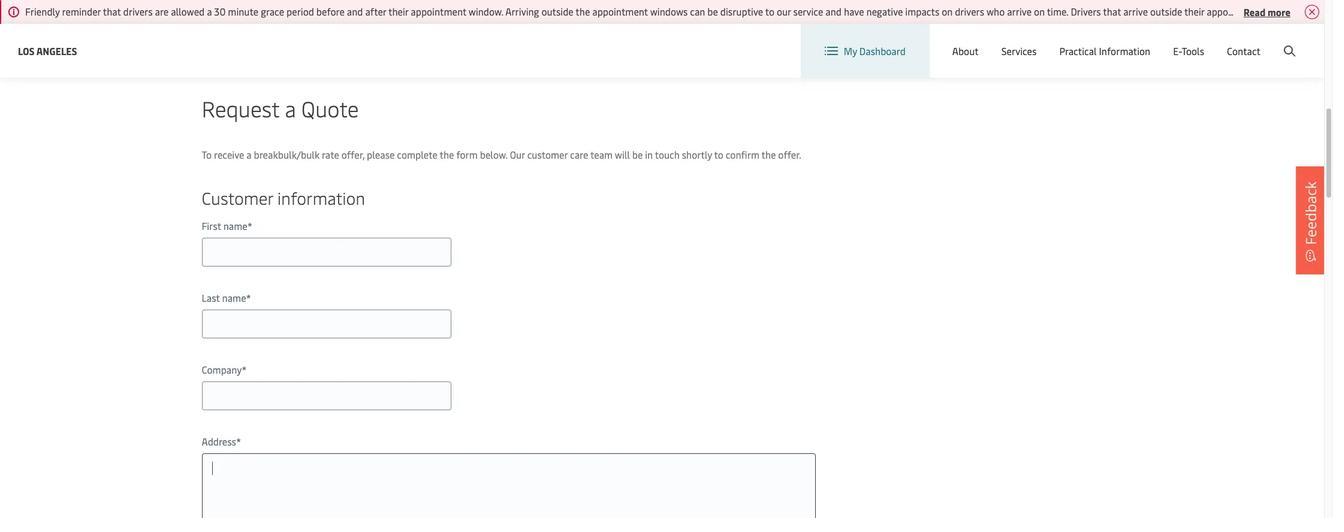 Task type: vqa. For each thing, say whether or not it's contained in the screenshot.
first PAPERLESS from the bottom
no



Task type: locate. For each thing, give the bounding box(es) containing it.
will right the team
[[615, 148, 630, 161]]

0 vertical spatial name
[[223, 219, 247, 233]]

and left have
[[826, 5, 842, 18]]

in down before
[[331, 25, 338, 38]]

confirm
[[726, 148, 760, 161]]

have
[[844, 5, 864, 18]]

that
[[103, 5, 121, 18], [1103, 5, 1121, 18]]

2 and from the left
[[826, 5, 842, 18]]

be left touch
[[632, 148, 643, 161]]

1 horizontal spatial drivers
[[955, 5, 985, 18]]

to
[[202, 148, 212, 161]]

time.
[[1047, 5, 1069, 18]]

name right last
[[222, 291, 246, 305]]

1 appointment from the left
[[411, 5, 466, 18]]

be left t
[[1318, 5, 1328, 18]]

arrive
[[1007, 5, 1032, 18], [1124, 5, 1148, 18]]

Company text field
[[202, 382, 451, 411]]

outside
[[542, 5, 574, 18], [1150, 5, 1182, 18]]

will left t
[[1300, 5, 1315, 18]]

switch location button
[[968, 35, 1055, 48]]

0 horizontal spatial and
[[347, 5, 363, 18]]

drivers
[[123, 5, 153, 18], [955, 5, 985, 18]]

los angeles link
[[18, 43, 77, 58]]

0 horizontal spatial the
[[440, 148, 454, 161]]

a left quote
[[285, 94, 296, 123]]

los
[[18, 44, 35, 57]]

window.
[[469, 5, 503, 18]]

1 horizontal spatial and
[[826, 5, 842, 18]]

windows
[[650, 5, 688, 18]]

contact
[[1227, 44, 1261, 58]]

name
[[223, 219, 247, 233], [222, 291, 246, 305]]

1 horizontal spatial on
[[1034, 5, 1045, 18]]

1 on from the left
[[942, 5, 953, 18]]

name right first
[[223, 219, 247, 233]]

1 horizontal spatial appointment
[[592, 5, 648, 18]]

appointment up /
[[1207, 5, 1263, 18]]

on
[[942, 5, 953, 18], [1034, 5, 1045, 18]]

0 horizontal spatial drivers
[[123, 5, 153, 18]]

grace
[[261, 5, 284, 18]]

t
[[1330, 5, 1333, 18]]

feedback
[[1301, 181, 1321, 245]]

menu
[[1123, 35, 1148, 48]]

reminder
[[62, 5, 101, 18]]

name for last name
[[222, 291, 246, 305]]

to receive a breakbulk/bulk rate offer, please complete the form below. our customer care team will be in touch shortly to confirm the offer.
[[202, 148, 802, 161]]

drivers
[[1071, 5, 1101, 18]]

Last name text field
[[202, 310, 451, 339]]

2 outside from the left
[[1150, 5, 1182, 18]]

0 horizontal spatial that
[[103, 5, 121, 18]]

practical information
[[1060, 44, 1151, 58]]

our
[[510, 148, 525, 161]]

before
[[316, 5, 345, 18]]

be
[[708, 5, 718, 18], [1318, 5, 1328, 18], [632, 148, 643, 161]]

breakbulk/bulk
[[254, 148, 320, 161]]

receive
[[214, 148, 244, 161]]

form
[[456, 148, 478, 161]]

drivers left who at the right top of the page
[[955, 5, 985, 18]]

company
[[202, 363, 242, 376]]

create
[[1236, 35, 1264, 48]]

and up normal in the top of the page
[[347, 5, 363, 18]]

request
[[202, 94, 279, 123]]

their
[[388, 5, 409, 18], [1185, 5, 1205, 18]]

can
[[690, 5, 705, 18]]

our
[[777, 5, 791, 18]]

1 vertical spatial name
[[222, 291, 246, 305]]

0 horizontal spatial their
[[388, 5, 409, 18]]

0 horizontal spatial on
[[942, 5, 953, 18]]

integrated
[[284, 25, 328, 38]]

0 horizontal spatial be
[[632, 148, 643, 161]]

read more
[[1244, 5, 1291, 18]]

1 drivers from the left
[[123, 5, 153, 18]]

in left touch
[[645, 148, 653, 161]]

1 horizontal spatial their
[[1185, 5, 1205, 18]]

1 vertical spatial will
[[615, 148, 630, 161]]

outside up experience
[[542, 5, 574, 18]]

switch
[[987, 35, 1015, 48]]

1 horizontal spatial arrive
[[1124, 5, 1148, 18]]

1 outside from the left
[[542, 5, 574, 18]]

a left seamless
[[465, 25, 470, 38]]

a
[[207, 5, 212, 18], [465, 25, 470, 38], [285, 94, 296, 123], [247, 148, 252, 161]]

will
[[1300, 5, 1315, 18], [615, 148, 630, 161]]

1 horizontal spatial in
[[645, 148, 653, 161]]

be right can
[[708, 5, 718, 18]]

that right 'drivers'
[[1103, 5, 1121, 18]]

friendly reminder that drivers are allowed a 30 minute grace period before and after their appointment window. arriving outside the appointment windows can be disruptive to our service and have negative impacts on drivers who arrive on time. drivers that arrive outside their appointment window will be t
[[25, 5, 1333, 18]]

offer.
[[778, 148, 802, 161]]

seamless
[[472, 25, 512, 38]]

1 vertical spatial to
[[714, 148, 724, 161]]

service
[[794, 5, 823, 18]]

0 horizontal spatial appointment
[[411, 5, 466, 18]]

outside up e-
[[1150, 5, 1182, 18]]

appointment
[[411, 5, 466, 18], [592, 5, 648, 18], [1207, 5, 1263, 18]]

first
[[202, 219, 221, 233]]

appointment left windows
[[592, 5, 648, 18]]

their up the tools
[[1185, 5, 1205, 18]]

0 horizontal spatial outside
[[542, 5, 574, 18]]

and
[[347, 5, 363, 18], [826, 5, 842, 18]]

appointment up providing
[[411, 5, 466, 18]]

to right shortly
[[714, 148, 724, 161]]

0 horizontal spatial arrive
[[1007, 5, 1032, 18]]

First name text field
[[202, 238, 451, 267]]

feedback button
[[1296, 166, 1326, 274]]

1 horizontal spatial be
[[708, 5, 718, 18]]

period
[[287, 5, 314, 18]]

1 and from the left
[[347, 5, 363, 18]]

2 horizontal spatial appointment
[[1207, 5, 1263, 18]]

on right 'impacts'
[[942, 5, 953, 18]]

on left the time.
[[1034, 5, 1045, 18]]

services button
[[1002, 24, 1037, 78]]

arrive up menu
[[1124, 5, 1148, 18]]

arrive right who at the right top of the page
[[1007, 5, 1032, 18]]

0 horizontal spatial to
[[714, 148, 724, 161]]

1 horizontal spatial will
[[1300, 5, 1315, 18]]

the
[[576, 5, 590, 18], [440, 148, 454, 161], [762, 148, 776, 161]]

after
[[365, 5, 386, 18]]

drivers left are
[[123, 5, 153, 18]]

operations
[[374, 25, 420, 38]]

login / create account
[[1205, 35, 1302, 48]]

to
[[765, 5, 775, 18], [714, 148, 724, 161]]

0 vertical spatial to
[[765, 5, 775, 18]]

allowed
[[171, 5, 205, 18]]

0 vertical spatial in
[[331, 25, 338, 38]]

more
[[1268, 5, 1291, 18]]

customer information
[[202, 186, 365, 209]]

offer,
[[342, 148, 365, 161]]

1 horizontal spatial that
[[1103, 5, 1121, 18]]

complete
[[397, 148, 438, 161]]

/
[[1230, 35, 1234, 48]]

1 horizontal spatial outside
[[1150, 5, 1182, 18]]

1 that from the left
[[103, 5, 121, 18]]

2 that from the left
[[1103, 5, 1121, 18]]

their up operations
[[388, 5, 409, 18]]

normal
[[341, 25, 372, 38]]

that right reminder
[[103, 5, 121, 18]]

to left our
[[765, 5, 775, 18]]

global menu
[[1093, 35, 1148, 48]]

global
[[1093, 35, 1121, 48]]



Task type: describe. For each thing, give the bounding box(es) containing it.
last
[[202, 291, 220, 305]]

close alert image
[[1305, 5, 1320, 19]]

2 appointment from the left
[[592, 5, 648, 18]]

arriving
[[506, 5, 539, 18]]

a right receive
[[247, 148, 252, 161]]

1 vertical spatial in
[[645, 148, 653, 161]]

2 arrive from the left
[[1124, 5, 1148, 18]]

0 vertical spatial will
[[1300, 5, 1315, 18]]

fully
[[261, 25, 282, 38]]

1 horizontal spatial the
[[576, 5, 590, 18]]

information
[[1099, 44, 1151, 58]]

location
[[1018, 35, 1055, 48]]

touch
[[655, 148, 680, 161]]

contact button
[[1227, 24, 1261, 78]]

global menu button
[[1067, 24, 1160, 60]]

minute
[[228, 5, 258, 18]]

fully integrated in normal operations providing a seamless experience
[[261, 25, 560, 38]]

information
[[277, 186, 365, 209]]

first name
[[202, 219, 247, 233]]

please
[[367, 148, 395, 161]]

negative
[[867, 5, 903, 18]]

2 horizontal spatial be
[[1318, 5, 1328, 18]]

read
[[1244, 5, 1266, 18]]

last name
[[202, 291, 246, 305]]

0 horizontal spatial in
[[331, 25, 338, 38]]

e-tools
[[1173, 44, 1204, 58]]

my
[[844, 44, 857, 58]]

rate
[[322, 148, 339, 161]]

practical information button
[[1060, 24, 1151, 78]]

login / create account link
[[1182, 24, 1302, 59]]

login
[[1205, 35, 1228, 48]]

account
[[1266, 35, 1302, 48]]

1 arrive from the left
[[1007, 5, 1032, 18]]

2 their from the left
[[1185, 5, 1205, 18]]

impacts
[[905, 5, 940, 18]]

dashboard
[[860, 44, 906, 58]]

friendly
[[25, 5, 60, 18]]

experience
[[514, 25, 560, 38]]

disruptive
[[720, 5, 763, 18]]

1 horizontal spatial to
[[765, 5, 775, 18]]

name for first name
[[223, 219, 247, 233]]

switch location
[[987, 35, 1055, 48]]

read more button
[[1244, 4, 1291, 19]]

services
[[1002, 44, 1037, 58]]

my dashboard
[[844, 44, 906, 58]]

shortly
[[682, 148, 712, 161]]

30
[[214, 5, 226, 18]]

2 horizontal spatial the
[[762, 148, 776, 161]]

team
[[591, 148, 613, 161]]

about button
[[953, 24, 979, 78]]

1 their from the left
[[388, 5, 409, 18]]

address
[[202, 435, 236, 448]]

tools
[[1182, 44, 1204, 58]]

Address text field
[[202, 454, 816, 519]]

request a quote
[[202, 94, 359, 123]]

2 on from the left
[[1034, 5, 1045, 18]]

a left 30 at the left top
[[207, 5, 212, 18]]

below.
[[480, 148, 508, 161]]

practical
[[1060, 44, 1097, 58]]

my dashboard button
[[825, 24, 906, 78]]

providing
[[422, 25, 462, 38]]

3 appointment from the left
[[1207, 5, 1263, 18]]

are
[[155, 5, 169, 18]]

customer
[[527, 148, 568, 161]]

customer
[[202, 186, 273, 209]]

e-tools button
[[1173, 24, 1204, 78]]

2 drivers from the left
[[955, 5, 985, 18]]

quote
[[301, 94, 359, 123]]

care
[[570, 148, 588, 161]]

0 horizontal spatial will
[[615, 148, 630, 161]]

about
[[953, 44, 979, 58]]

who
[[987, 5, 1005, 18]]

angeles
[[36, 44, 77, 57]]

window
[[1265, 5, 1298, 18]]

e-
[[1173, 44, 1182, 58]]



